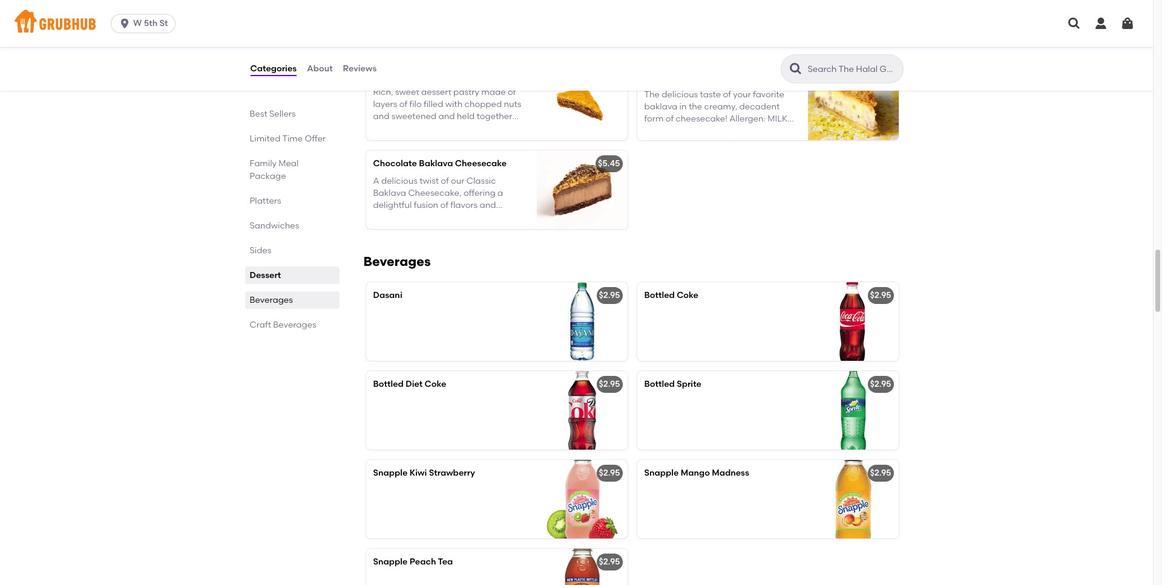 Task type: vqa. For each thing, say whether or not it's contained in the screenshot.
the bottom the (optional)
no



Task type: locate. For each thing, give the bounding box(es) containing it.
0 horizontal spatial coke
[[425, 380, 446, 390]]

bottled coke image
[[808, 283, 898, 362]]

kiwi
[[410, 469, 427, 479]]

about button
[[306, 47, 333, 91]]

5th
[[144, 18, 157, 28]]

$5.45 for baklava cheesecake image
[[869, 70, 891, 80]]

svg image
[[1067, 16, 1082, 31]]

platters
[[250, 196, 281, 206]]

best sellers
[[250, 109, 296, 119]]

bottled
[[644, 291, 675, 301], [373, 380, 404, 390], [644, 380, 675, 390]]

limited
[[250, 134, 280, 144]]

bottled sprite image
[[808, 372, 898, 450]]

family meal package
[[250, 159, 299, 182]]

dessert down sides
[[250, 271, 281, 281]]

bottled coke
[[644, 291, 698, 301]]

beverages right craft
[[273, 320, 316, 330]]

beverages up dasani on the left of page
[[363, 254, 431, 270]]

snapple for snapple mango madness
[[644, 469, 679, 479]]

package
[[250, 171, 286, 182]]

bottled for bottled coke
[[644, 291, 675, 301]]

beverages
[[363, 254, 431, 270], [250, 295, 293, 306], [273, 320, 316, 330]]

snapple left kiwi
[[373, 469, 408, 479]]

bottled diet coke
[[373, 380, 446, 390]]

0 vertical spatial $5.45
[[869, 70, 891, 80]]

2 horizontal spatial svg image
[[1120, 16, 1135, 31]]

1 horizontal spatial $5.45
[[869, 70, 891, 80]]

0 vertical spatial coke
[[677, 291, 698, 301]]

0 vertical spatial baklava
[[373, 70, 407, 80]]

1 horizontal spatial svg image
[[1094, 16, 1108, 31]]

1 horizontal spatial dessert
[[363, 33, 412, 49]]

madness
[[712, 469, 749, 479]]

limited time offer
[[250, 134, 326, 144]]

snapple kiwi strawberry
[[373, 469, 475, 479]]

craft beverages
[[250, 320, 316, 330]]

snapple mango madness
[[644, 469, 749, 479]]

0 vertical spatial beverages
[[363, 254, 431, 270]]

0 horizontal spatial svg image
[[119, 18, 131, 30]]

dasani
[[373, 291, 402, 301]]

st
[[159, 18, 168, 28]]

1 vertical spatial baklava
[[419, 159, 453, 169]]

Search The Halal Guys search field
[[806, 64, 899, 75]]

$5.45
[[869, 70, 891, 80], [598, 159, 620, 169]]

1 vertical spatial dessert
[[250, 271, 281, 281]]

dessert up reviews
[[363, 33, 412, 49]]

snapple kiwi strawberry image
[[537, 461, 627, 539]]

snapple for snapple peach tea
[[373, 558, 408, 568]]

beverages up craft
[[250, 295, 293, 306]]

$2.95 for bottled sprite
[[870, 380, 891, 390]]

best
[[250, 109, 267, 119]]

snapple left mango
[[644, 469, 679, 479]]

dessert
[[363, 33, 412, 49], [250, 271, 281, 281]]

bottled for bottled sprite
[[644, 380, 675, 390]]

baklava button
[[366, 62, 627, 141]]

sprite
[[677, 380, 701, 390]]

search icon image
[[788, 62, 803, 76]]

chocolate baklava cheesecake image
[[537, 151, 627, 230]]

snapple
[[373, 469, 408, 479], [644, 469, 679, 479], [373, 558, 408, 568]]

$2.95
[[599, 291, 620, 301], [870, 291, 891, 301], [599, 380, 620, 390], [870, 380, 891, 390], [599, 469, 620, 479], [870, 469, 891, 479], [599, 558, 620, 568]]

$2.95 for bottled coke
[[870, 291, 891, 301]]

$2.95 for snapple mango madness
[[870, 469, 891, 479]]

svg image
[[1094, 16, 1108, 31], [1120, 16, 1135, 31], [119, 18, 131, 30]]

snapple left peach at bottom
[[373, 558, 408, 568]]

0 horizontal spatial $5.45
[[598, 159, 620, 169]]

svg image inside w 5th st button
[[119, 18, 131, 30]]

categories
[[250, 63, 297, 74]]

coke
[[677, 291, 698, 301], [425, 380, 446, 390]]

strawberry
[[429, 469, 475, 479]]

$2.95 for snapple peach tea
[[599, 558, 620, 568]]

1 horizontal spatial baklava
[[419, 159, 453, 169]]

0 horizontal spatial baklava
[[373, 70, 407, 80]]

snapple peach tea
[[373, 558, 453, 568]]

sides
[[250, 246, 271, 256]]

meal
[[279, 159, 299, 169]]

$5.45 inside $5.45 button
[[869, 70, 891, 80]]

cheesecake
[[455, 159, 507, 169]]

snapple peach tea image
[[537, 550, 627, 586]]

1 vertical spatial $5.45
[[598, 159, 620, 169]]

bottled for bottled diet coke
[[373, 380, 404, 390]]

1 horizontal spatial coke
[[677, 291, 698, 301]]

baklava
[[373, 70, 407, 80], [419, 159, 453, 169]]

0 vertical spatial dessert
[[363, 33, 412, 49]]

categories button
[[250, 47, 297, 91]]



Task type: describe. For each thing, give the bounding box(es) containing it.
baklava cheesecake image
[[808, 62, 898, 141]]

$5.45 button
[[637, 62, 898, 141]]

snapple for snapple kiwi strawberry
[[373, 469, 408, 479]]

chocolate baklava cheesecake
[[373, 159, 507, 169]]

w 5th st button
[[111, 14, 181, 33]]

1 vertical spatial coke
[[425, 380, 446, 390]]

chocolate
[[373, 159, 417, 169]]

baklava inside baklava "button"
[[373, 70, 407, 80]]

family
[[250, 159, 277, 169]]

sellers
[[269, 109, 296, 119]]

baklava image
[[537, 62, 627, 141]]

peach
[[410, 558, 436, 568]]

main navigation navigation
[[0, 0, 1153, 47]]

bottled diet coke image
[[537, 372, 627, 450]]

mango
[[681, 469, 710, 479]]

w
[[133, 18, 142, 28]]

time
[[282, 134, 303, 144]]

sandwiches
[[250, 221, 299, 231]]

about
[[307, 63, 333, 74]]

offer
[[305, 134, 326, 144]]

0 horizontal spatial dessert
[[250, 271, 281, 281]]

diet
[[406, 380, 423, 390]]

$2.95 for bottled diet coke
[[599, 380, 620, 390]]

dasani image
[[537, 283, 627, 362]]

$2.95 for dasani
[[599, 291, 620, 301]]

$2.95 for snapple kiwi strawberry
[[599, 469, 620, 479]]

snapple mango madness image
[[808, 461, 898, 539]]

1 vertical spatial beverages
[[250, 295, 293, 306]]

$5.45 for 'chocolate baklava cheesecake' image
[[598, 159, 620, 169]]

bottled sprite
[[644, 380, 701, 390]]

reviews
[[343, 63, 377, 74]]

2 vertical spatial beverages
[[273, 320, 316, 330]]

craft
[[250, 320, 271, 330]]

w 5th st
[[133, 18, 168, 28]]

reviews button
[[342, 47, 377, 91]]

tea
[[438, 558, 453, 568]]



